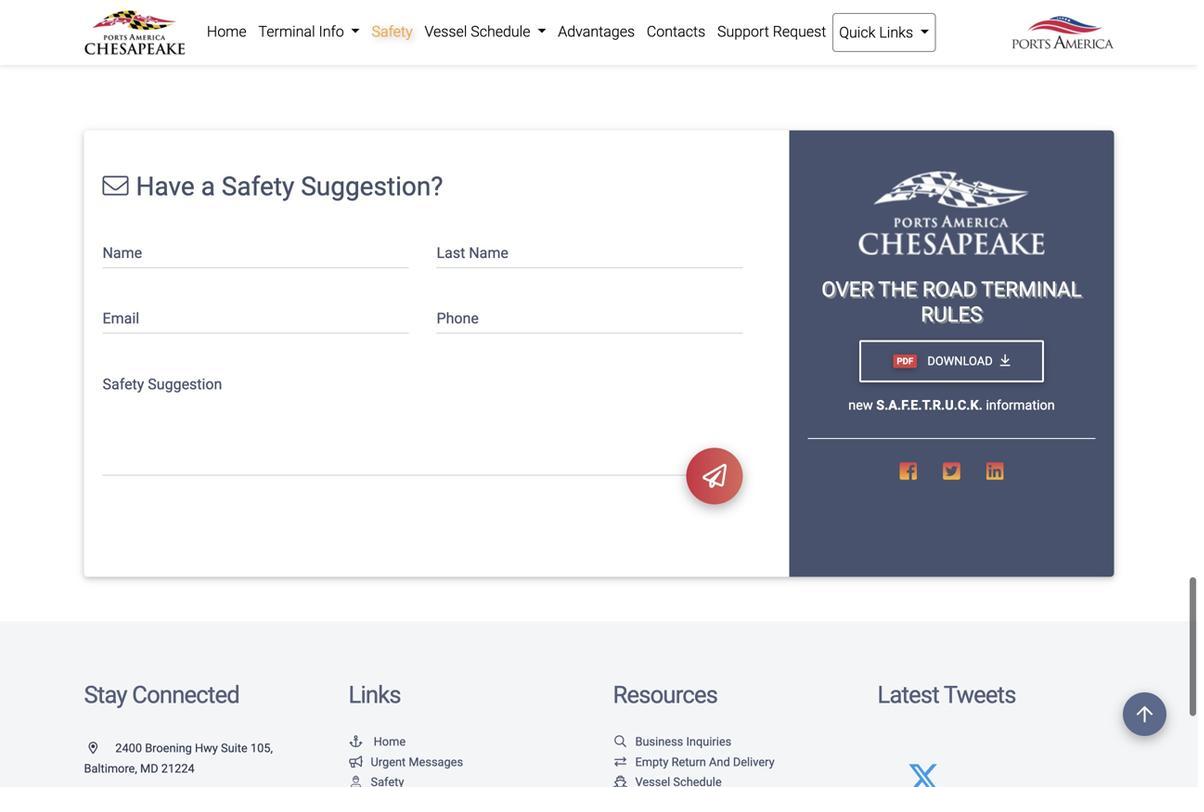 Task type: describe. For each thing, give the bounding box(es) containing it.
2 - from the left
[[316, 51, 320, 69]]

quick
[[840, 24, 876, 41]]

#7
[[647, 51, 665, 69]]

a
[[201, 223, 215, 254]]

safety inside safety link
[[372, 23, 413, 40]]

support request link
[[712, 13, 833, 50]]

home link
[[201, 13, 253, 50]]

contacts
[[647, 23, 706, 40]]

video for #7
[[607, 51, 644, 69]]

latest
[[878, 733, 940, 761]]

rules
[[921, 354, 983, 379]]

road
[[923, 329, 977, 354]]

quick links link
[[833, 13, 936, 52]]

longshore for nmsa - longshore safety video #6 - swinging load
[[137, 51, 206, 69]]

schedule
[[471, 23, 531, 40]]

have
[[136, 223, 195, 254]]

swinging
[[324, 51, 383, 69]]

terminal info link
[[253, 13, 366, 50]]

nmsa for nmsa - longshore safety video #7 - forklift
[[437, 51, 478, 69]]

terminal info
[[259, 23, 348, 40]]

safety link
[[366, 13, 419, 50]]

seagirt terminal image
[[859, 223, 1045, 307]]

advantages link
[[552, 13, 641, 50]]

quick links
[[840, 24, 917, 41]]

longshore for nmsa - longshore safety video #7 - forklift
[[490, 51, 559, 69]]

terminal
[[982, 329, 1082, 354]]

facebook square image
[[900, 514, 918, 533]]

over
[[822, 329, 874, 354]]

have a safety suggestion?
[[136, 223, 443, 254]]

connected
[[132, 733, 239, 761]]

forklift
[[676, 51, 722, 69]]

nmsa - longshore safety video #6 - swinging load
[[84, 51, 383, 91]]

video for #6
[[254, 51, 291, 69]]

terminal
[[259, 23, 315, 40]]

vessel schedule link
[[419, 13, 552, 50]]

resources
[[613, 733, 718, 761]]

1 - from the left
[[129, 51, 133, 69]]

request
[[773, 23, 827, 40]]

s.a.f.e.t.r.u.c.k.
[[877, 450, 983, 465]]

pdf
[[897, 408, 914, 419]]

twitter square image
[[944, 514, 961, 533]]

arrow to bottom image
[[1001, 406, 1011, 420]]

#6
[[295, 51, 312, 69]]



Task type: vqa. For each thing, say whether or not it's contained in the screenshot.
the go to top icon
yes



Task type: locate. For each thing, give the bounding box(es) containing it.
support request
[[718, 23, 827, 40]]

longshore down schedule
[[490, 51, 559, 69]]

2 name from the left
[[469, 296, 509, 314]]

Email text field
[[103, 350, 409, 386]]

safety right the a
[[222, 223, 295, 254]]

name
[[103, 296, 142, 314], [469, 296, 509, 314]]

1 nmsa from the left
[[84, 51, 126, 69]]

links inside quick links link
[[880, 24, 914, 41]]

0 horizontal spatial name
[[103, 296, 142, 314]]

email
[[103, 362, 139, 379]]

Last Name text field
[[437, 284, 743, 320]]

4 - from the left
[[669, 51, 673, 69]]

contacts link
[[641, 13, 712, 50]]

last name
[[437, 296, 509, 314]]

suggestion?
[[301, 223, 443, 254]]

s.a.f.e.t.r.u.c.k. information
[[877, 450, 1055, 465]]

safety up swinging
[[372, 23, 413, 40]]

2 nmsa from the left
[[437, 51, 478, 69]]

1 video from the left
[[254, 51, 291, 69]]

nmsa for nmsa - longshore safety video #6 - swinging load
[[84, 51, 126, 69]]

0 horizontal spatial video
[[254, 51, 291, 69]]

name up email
[[103, 296, 142, 314]]

safety down home
[[210, 51, 251, 69]]

nmsa - longshore safety video #7 - forklift
[[437, 51, 722, 69]]

nmsa down vessel
[[437, 51, 478, 69]]

Name text field
[[103, 284, 409, 320]]

0 horizontal spatial links
[[349, 733, 401, 761]]

stay
[[84, 733, 127, 761]]

2 longshore from the left
[[490, 51, 559, 69]]

over the road terminal rules
[[822, 329, 1082, 379]]

longshore down home link at the left top
[[137, 51, 206, 69]]

info
[[319, 23, 344, 40]]

longshore
[[137, 51, 206, 69], [490, 51, 559, 69]]

nmsa up the "load"
[[84, 51, 126, 69]]

last
[[437, 296, 465, 314]]

home
[[207, 23, 247, 40]]

nmsa
[[84, 51, 126, 69], [437, 51, 478, 69]]

load
[[84, 73, 116, 91]]

stay connected
[[84, 733, 239, 761]]

linkedin image
[[987, 514, 1004, 533]]

nmsa inside nmsa - longshore safety video #6 - swinging load
[[84, 51, 126, 69]]

1 horizontal spatial video
[[607, 51, 644, 69]]

Safety Suggestion text field
[[103, 415, 743, 528]]

advantages
[[558, 23, 635, 40]]

0 vertical spatial links
[[880, 24, 914, 41]]

0 horizontal spatial longshore
[[137, 51, 206, 69]]

safety down 'advantages'
[[563, 51, 604, 69]]

tweets
[[944, 733, 1016, 761]]

video
[[254, 51, 291, 69], [607, 51, 644, 69]]

name right last
[[469, 296, 509, 314]]

-
[[129, 51, 133, 69], [316, 51, 320, 69], [482, 51, 486, 69], [669, 51, 673, 69]]

0 horizontal spatial nmsa
[[84, 51, 126, 69]]

vessel schedule
[[425, 23, 534, 40]]

video left #6
[[254, 51, 291, 69]]

Phone text field
[[437, 350, 743, 386]]

1 horizontal spatial name
[[469, 296, 509, 314]]

1 horizontal spatial links
[[880, 24, 914, 41]]

1 name from the left
[[103, 296, 142, 314]]

3 - from the left
[[482, 51, 486, 69]]

support
[[718, 23, 770, 40]]

1 longshore from the left
[[137, 51, 206, 69]]

go to top image
[[1123, 693, 1167, 736]]

vessel
[[425, 23, 467, 40]]

download
[[925, 406, 993, 420]]

safety
[[372, 23, 413, 40], [210, 51, 251, 69], [563, 51, 604, 69], [222, 223, 295, 254]]

1 horizontal spatial nmsa
[[437, 51, 478, 69]]

1 vertical spatial links
[[349, 733, 401, 761]]

video left #7
[[607, 51, 644, 69]]

2 video from the left
[[607, 51, 644, 69]]

latest tweets
[[878, 733, 1016, 761]]

information
[[986, 450, 1055, 465]]

the
[[879, 329, 918, 354]]

longshore inside nmsa - longshore safety video #6 - swinging load
[[137, 51, 206, 69]]

1 horizontal spatial longshore
[[490, 51, 559, 69]]

video inside nmsa - longshore safety video #6 - swinging load
[[254, 51, 291, 69]]

links
[[880, 24, 914, 41], [349, 733, 401, 761]]

safety inside nmsa - longshore safety video #6 - swinging load
[[210, 51, 251, 69]]



